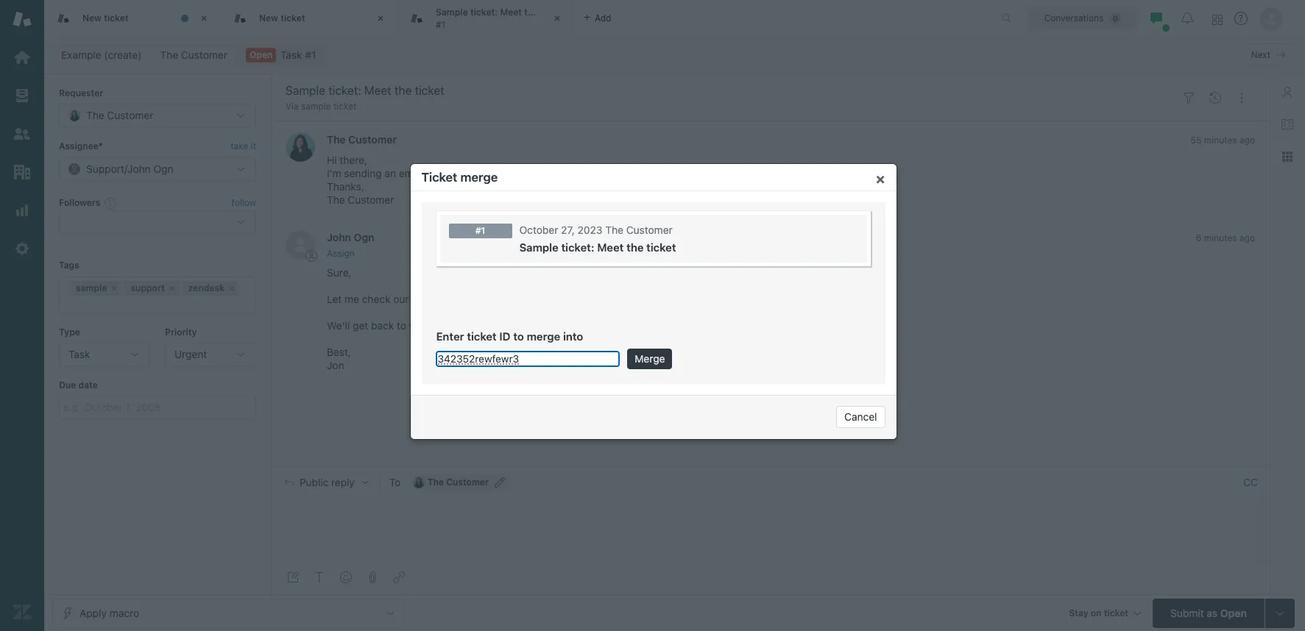 Task type: vqa. For each thing, say whether or not it's contained in the screenshot.
soon
yes



Task type: describe. For each thing, give the bounding box(es) containing it.
system!
[[412, 293, 449, 305]]

customer context image
[[1282, 86, 1294, 98]]

best,
[[327, 346, 351, 358]]

conversations button
[[1029, 6, 1138, 30]]

27,
[[561, 224, 575, 236]]

customer@example.com image
[[413, 477, 425, 489]]

ago for hi there, i'm sending an email because i'm having a problem setting up your new product. can you help me troubleshoot? thanks, the customer
[[1240, 135, 1255, 146]]

customer up there,
[[348, 134, 397, 146]]

minutes for hi there, i'm sending an email because i'm having a problem setting up your new product. can you help me troubleshoot? thanks, the customer
[[1204, 135, 1237, 146]]

john
[[327, 231, 351, 244]]

assign
[[327, 248, 355, 259]]

a
[[521, 167, 527, 180]]

main element
[[0, 0, 44, 632]]

55 minutes ago
[[1191, 135, 1255, 146]]

tab containing sample ticket: meet the ticket
[[398, 0, 574, 37]]

jon
[[327, 359, 344, 372]]

because
[[427, 167, 467, 180]]

the up hi
[[327, 134, 346, 146]]

priority
[[165, 327, 197, 338]]

1 avatar image from the top
[[286, 133, 315, 162]]

1 vertical spatial you
[[409, 319, 426, 332]]

problem
[[530, 167, 569, 180]]

1 i'm from the left
[[327, 167, 341, 180]]

close image
[[197, 11, 211, 26]]

2 horizontal spatial the customer
[[428, 477, 489, 488]]

zendesk support image
[[13, 10, 32, 29]]

troubleshoot?
[[793, 167, 859, 180]]

you inside the hi there, i'm sending an email because i'm having a problem setting up your new product. can you help me troubleshoot? thanks, the customer
[[733, 167, 750, 180]]

check
[[362, 293, 391, 305]]

secondary element
[[44, 40, 1305, 70]]

ticket inside 'sample ticket: meet the ticket #1'
[[541, 7, 565, 18]]

reporting image
[[13, 201, 32, 220]]

there,
[[340, 154, 367, 167]]

ticket
[[422, 170, 458, 185]]

let
[[327, 293, 342, 305]]

ticket: inside 'sample ticket: meet the ticket #1'
[[470, 7, 498, 18]]

new for second new ticket tab from left
[[259, 12, 278, 23]]

format text image
[[314, 572, 325, 584]]

×
[[876, 170, 885, 187]]

ogn
[[354, 231, 374, 244]]

let me check our system!
[[327, 293, 452, 305]]

1 vertical spatial me
[[345, 293, 359, 305]]

to for you
[[397, 319, 406, 332]]

zendesk products image
[[1213, 14, 1223, 25]]

open link
[[236, 45, 326, 66]]

product.
[[668, 167, 708, 180]]

Enter ticket ID to merge into text field
[[436, 352, 619, 367]]

1 horizontal spatial #1
[[476, 225, 485, 236]]

thanks,
[[327, 181, 364, 193]]

urgent
[[175, 348, 207, 361]]

1 new ticket tab from the left
[[44, 0, 221, 37]]

october
[[519, 224, 558, 236]]

the inside the hi there, i'm sending an email because i'm having a problem setting up your new product. can you help me troubleshoot? thanks, the customer
[[327, 194, 345, 206]]

email
[[399, 167, 424, 180]]

insert emojis image
[[340, 572, 352, 584]]

sample ticket: meet the ticket #1
[[436, 7, 565, 30]]

1 vertical spatial the customer link
[[327, 134, 397, 146]]

an
[[385, 167, 396, 180]]

type
[[59, 327, 80, 338]]

hi
[[327, 154, 337, 167]]

2 i'm from the left
[[470, 167, 484, 180]]

sample
[[301, 101, 331, 112]]

submit
[[1171, 607, 1204, 620]]

october 27, 2023 the customer sample ticket: meet the ticket
[[519, 224, 676, 254]]

help
[[753, 167, 773, 180]]

add link (cmd k) image
[[393, 572, 405, 584]]

example
[[61, 49, 101, 61]]

draft mode image
[[287, 572, 299, 584]]

the inside secondary element
[[160, 49, 178, 61]]

date
[[78, 380, 98, 391]]

minutes for best,
[[1204, 233, 1237, 244]]

55
[[1191, 135, 1202, 146]]

sure,
[[327, 266, 354, 279]]

take it button
[[231, 139, 256, 154]]

john ogn link
[[327, 231, 374, 244]]

the customer inside secondary element
[[160, 49, 227, 61]]

customer inside secondary element
[[181, 49, 227, 61]]

best, jon
[[327, 346, 351, 372]]

task
[[68, 348, 90, 361]]

× link
[[876, 170, 885, 187]]

cc button
[[1244, 477, 1258, 490]]

via sample ticket
[[286, 101, 357, 112]]

conversations
[[1045, 12, 1104, 23]]

to
[[389, 477, 401, 489]]

me inside the hi there, i'm sending an email because i'm having a problem setting up your new product. can you help me troubleshoot? thanks, the customer
[[776, 167, 791, 180]]

the inside october 27, 2023 the customer sample ticket: meet the ticket
[[605, 224, 624, 236]]

we'll
[[327, 319, 350, 332]]

cancel button
[[837, 406, 885, 429]]

the right customer@example.com image
[[428, 477, 444, 488]]

our
[[393, 293, 409, 305]]

ticket merge
[[422, 170, 498, 185]]

assign button
[[327, 247, 355, 260]]

2023
[[578, 224, 603, 236]]

add attachment image
[[367, 572, 378, 584]]

the inside 'sample ticket: meet the ticket #1'
[[524, 7, 539, 18]]

take it
[[231, 141, 256, 152]]

follow button
[[232, 197, 256, 210]]



Task type: locate. For each thing, give the bounding box(es) containing it.
avatar image left the john
[[286, 231, 315, 260]]

1 vertical spatial merge
[[527, 330, 561, 343]]

0 horizontal spatial sample
[[436, 7, 468, 18]]

conversationlabel log
[[271, 121, 1270, 467]]

id
[[500, 330, 511, 343]]

0 horizontal spatial new ticket
[[82, 12, 128, 23]]

1 horizontal spatial the
[[627, 241, 644, 254]]

1 horizontal spatial open
[[1221, 607, 1247, 620]]

1 horizontal spatial new
[[259, 12, 278, 23]]

soon
[[429, 319, 452, 332]]

1 horizontal spatial me
[[776, 167, 791, 180]]

2 ago from the top
[[1240, 233, 1255, 244]]

next button
[[1243, 43, 1294, 67]]

0 horizontal spatial the customer
[[160, 49, 227, 61]]

ticket: inside october 27, 2023 the customer sample ticket: meet the ticket
[[561, 241, 595, 254]]

me
[[776, 167, 791, 180], [345, 293, 359, 305]]

55 minutes ago text field
[[1191, 135, 1255, 146]]

1 horizontal spatial ticket:
[[561, 241, 595, 254]]

meet
[[500, 7, 522, 18], [597, 241, 624, 254]]

the customer link down close image
[[151, 45, 237, 66]]

new
[[646, 167, 665, 180]]

6
[[1196, 233, 1202, 244]]

None submit
[[628, 349, 673, 370]]

2 close image from the left
[[550, 11, 565, 26]]

0 vertical spatial avatar image
[[286, 133, 315, 162]]

0 vertical spatial ticket:
[[470, 7, 498, 18]]

example (create)
[[61, 49, 142, 61]]

#1
[[436, 19, 446, 30], [476, 225, 485, 236]]

up
[[607, 167, 619, 180]]

the customer link inside secondary element
[[151, 45, 237, 66]]

due
[[59, 380, 76, 391]]

to inside conversationlabel log
[[397, 319, 406, 332]]

1 vertical spatial ago
[[1240, 233, 1255, 244]]

0 horizontal spatial open
[[250, 49, 273, 60]]

Due date field
[[59, 396, 256, 420]]

1 horizontal spatial to
[[513, 330, 524, 343]]

as
[[1207, 607, 1218, 620]]

customers image
[[13, 124, 32, 144]]

back
[[371, 319, 394, 332]]

2 vertical spatial the customer
[[428, 477, 489, 488]]

merge up enter ticket id to merge into text field at the left bottom of the page
[[527, 330, 561, 343]]

example (create) button
[[52, 45, 151, 66]]

minutes
[[1204, 135, 1237, 146], [1204, 233, 1237, 244]]

knowledge image
[[1282, 119, 1294, 130]]

can
[[711, 167, 730, 180]]

1 vertical spatial the customer
[[327, 134, 397, 146]]

1 horizontal spatial close image
[[550, 11, 565, 26]]

ago right the 6
[[1240, 233, 1255, 244]]

0 horizontal spatial the customer link
[[151, 45, 237, 66]]

apps image
[[1282, 151, 1294, 163]]

into
[[563, 330, 583, 343]]

admin image
[[13, 239, 32, 258]]

new ticket up example (create)
[[82, 12, 128, 23]]

zendesk image
[[13, 603, 32, 622]]

1 horizontal spatial the customer
[[327, 134, 397, 146]]

events image
[[1210, 92, 1222, 104]]

submit as open
[[1171, 607, 1247, 620]]

your
[[622, 167, 643, 180]]

sample inside 'sample ticket: meet the ticket #1'
[[436, 7, 468, 18]]

new ticket tab up open link
[[221, 0, 398, 37]]

6 minutes ago
[[1196, 233, 1255, 244]]

you left soon
[[409, 319, 426, 332]]

tags
[[59, 260, 79, 271]]

views image
[[13, 86, 32, 105]]

urgent button
[[165, 343, 256, 367]]

sample
[[436, 7, 468, 18], [519, 241, 559, 254]]

0 horizontal spatial i'm
[[327, 167, 341, 180]]

new up example (create)
[[82, 12, 102, 23]]

ago right "55"
[[1240, 135, 1255, 146]]

ticket inside october 27, 2023 the customer sample ticket: meet the ticket
[[647, 241, 676, 254]]

assignee*
[[59, 141, 103, 152]]

0 horizontal spatial merge
[[461, 170, 498, 185]]

0 vertical spatial open
[[250, 49, 273, 60]]

customer inside the hi there, i'm sending an email because i'm having a problem setting up your new product. can you help me troubleshoot? thanks, the customer
[[348, 194, 394, 206]]

the customer
[[160, 49, 227, 61], [327, 134, 397, 146], [428, 477, 489, 488]]

1 ago from the top
[[1240, 135, 1255, 146]]

the right (create)
[[160, 49, 178, 61]]

it
[[251, 141, 256, 152]]

enter
[[436, 330, 464, 343]]

to right id
[[513, 330, 524, 343]]

new ticket tab up (create)
[[44, 0, 221, 37]]

having
[[487, 167, 518, 180]]

the customer down close image
[[160, 49, 227, 61]]

0 horizontal spatial the
[[524, 7, 539, 18]]

the down 'thanks,'
[[327, 194, 345, 206]]

open inside open link
[[250, 49, 273, 60]]

1 vertical spatial sample
[[519, 241, 559, 254]]

0 horizontal spatial you
[[409, 319, 426, 332]]

me right the help
[[776, 167, 791, 180]]

you
[[733, 167, 750, 180], [409, 319, 426, 332]]

i'm
[[327, 167, 341, 180], [470, 167, 484, 180]]

merge
[[461, 170, 498, 185], [527, 330, 561, 343]]

1 horizontal spatial i'm
[[470, 167, 484, 180]]

ago for best,
[[1240, 233, 1255, 244]]

organizations image
[[13, 163, 32, 182]]

ago
[[1240, 135, 1255, 146], [1240, 233, 1255, 244]]

0 vertical spatial the customer
[[160, 49, 227, 61]]

1 close image from the left
[[373, 11, 388, 26]]

0 horizontal spatial #1
[[436, 19, 446, 30]]

1 horizontal spatial you
[[733, 167, 750, 180]]

the customer link
[[151, 45, 237, 66], [327, 134, 397, 146]]

2 new ticket from the left
[[259, 12, 305, 23]]

#1 inside 'sample ticket: meet the ticket #1'
[[436, 19, 446, 30]]

customer down sending
[[348, 194, 394, 206]]

via
[[286, 101, 299, 112]]

new ticket up open link
[[259, 12, 305, 23]]

minutes right the 6
[[1204, 233, 1237, 244]]

meet inside 'sample ticket: meet the ticket #1'
[[500, 7, 522, 18]]

close image
[[373, 11, 388, 26], [550, 11, 565, 26]]

take
[[231, 141, 248, 152]]

0 vertical spatial me
[[776, 167, 791, 180]]

0 horizontal spatial to
[[397, 319, 406, 332]]

0 vertical spatial the customer link
[[151, 45, 237, 66]]

customer left edit user image
[[446, 477, 489, 488]]

new ticket tab
[[44, 0, 221, 37], [221, 0, 398, 37]]

the customer up there,
[[327, 134, 397, 146]]

0 horizontal spatial meet
[[500, 7, 522, 18]]

1 vertical spatial #1
[[476, 225, 485, 236]]

1 vertical spatial meet
[[597, 241, 624, 254]]

1 vertical spatial ticket:
[[561, 241, 595, 254]]

tabs tab list
[[44, 0, 987, 37]]

1 vertical spatial open
[[1221, 607, 1247, 620]]

customer down new
[[626, 224, 673, 236]]

0 horizontal spatial me
[[345, 293, 359, 305]]

the customer inside conversationlabel log
[[327, 134, 397, 146]]

ticket
[[541, 7, 565, 18], [104, 12, 128, 23], [281, 12, 305, 23], [334, 101, 357, 112], [647, 241, 676, 254], [467, 330, 497, 343]]

1 vertical spatial avatar image
[[286, 231, 315, 260]]

1 vertical spatial the
[[627, 241, 644, 254]]

get help image
[[1235, 12, 1248, 25]]

enter ticket id to merge into
[[436, 330, 583, 343]]

the right 2023
[[605, 224, 624, 236]]

to right back
[[397, 319, 406, 332]]

sample inside october 27, 2023 the customer sample ticket: meet the ticket
[[519, 241, 559, 254]]

0 vertical spatial the
[[524, 7, 539, 18]]

1 horizontal spatial sample
[[519, 241, 559, 254]]

get
[[353, 319, 368, 332]]

0 vertical spatial merge
[[461, 170, 498, 185]]

the inside october 27, 2023 the customer sample ticket: meet the ticket
[[627, 241, 644, 254]]

you right "can"
[[733, 167, 750, 180]]

open
[[250, 49, 273, 60], [1221, 607, 1247, 620]]

1 minutes from the top
[[1204, 135, 1237, 146]]

1 new from the left
[[82, 12, 102, 23]]

avatar image left hi
[[286, 133, 315, 162]]

minutes right "55"
[[1204, 135, 1237, 146]]

avatar image
[[286, 133, 315, 162], [286, 231, 315, 260]]

sending
[[344, 167, 382, 180]]

hi there, i'm sending an email because i'm having a problem setting up your new product. can you help me troubleshoot? thanks, the customer
[[327, 154, 859, 206]]

cancel
[[845, 411, 877, 423]]

0 vertical spatial you
[[733, 167, 750, 180]]

0 vertical spatial meet
[[500, 7, 522, 18]]

2 new from the left
[[259, 12, 278, 23]]

we'll get back to you soon
[[327, 319, 452, 332]]

2 avatar image from the top
[[286, 231, 315, 260]]

me right the let
[[345, 293, 359, 305]]

new ticket
[[82, 12, 128, 23], [259, 12, 305, 23]]

6 minutes ago text field
[[1196, 233, 1255, 244]]

meet inside october 27, 2023 the customer sample ticket: meet the ticket
[[597, 241, 624, 254]]

0 vertical spatial minutes
[[1204, 135, 1237, 146]]

1 horizontal spatial new ticket
[[259, 12, 305, 23]]

john ogn assign
[[327, 231, 374, 259]]

1 vertical spatial minutes
[[1204, 233, 1237, 244]]

task button
[[59, 343, 150, 367]]

0 horizontal spatial ticket:
[[470, 7, 498, 18]]

1 horizontal spatial the customer link
[[327, 134, 397, 146]]

next
[[1252, 49, 1271, 60]]

the
[[524, 7, 539, 18], [627, 241, 644, 254]]

0 horizontal spatial close image
[[373, 11, 388, 26]]

follow
[[232, 197, 256, 208]]

1 horizontal spatial merge
[[527, 330, 561, 343]]

i'm down hi
[[327, 167, 341, 180]]

0 vertical spatial sample
[[436, 7, 468, 18]]

customer inside october 27, 2023 the customer sample ticket: meet the ticket
[[626, 224, 673, 236]]

to
[[397, 319, 406, 332], [513, 330, 524, 343]]

the customer right customer@example.com image
[[428, 477, 489, 488]]

customer down close image
[[181, 49, 227, 61]]

0 vertical spatial ago
[[1240, 135, 1255, 146]]

due date
[[59, 380, 98, 391]]

2 new ticket tab from the left
[[221, 0, 398, 37]]

ticket:
[[470, 7, 498, 18], [561, 241, 595, 254]]

(create)
[[104, 49, 142, 61]]

setting
[[572, 167, 604, 180]]

new up open link
[[259, 12, 278, 23]]

2 minutes from the top
[[1204, 233, 1237, 244]]

merge right ticket
[[461, 170, 498, 185]]

new
[[82, 12, 102, 23], [259, 12, 278, 23]]

close image inside tab
[[550, 11, 565, 26]]

edit user image
[[495, 478, 505, 488]]

new for 1st new ticket tab from the left
[[82, 12, 102, 23]]

customer
[[181, 49, 227, 61], [348, 134, 397, 146], [348, 194, 394, 206], [626, 224, 673, 236], [446, 477, 489, 488]]

0 vertical spatial #1
[[436, 19, 446, 30]]

i'm left having
[[470, 167, 484, 180]]

to for merge
[[513, 330, 524, 343]]

Subject field
[[283, 82, 1173, 99]]

get started image
[[13, 48, 32, 67]]

cc
[[1244, 477, 1258, 489]]

1 horizontal spatial meet
[[597, 241, 624, 254]]

1 new ticket from the left
[[82, 12, 128, 23]]

tab
[[398, 0, 574, 37]]

the customer link up there,
[[327, 134, 397, 146]]

0 horizontal spatial new
[[82, 12, 102, 23]]



